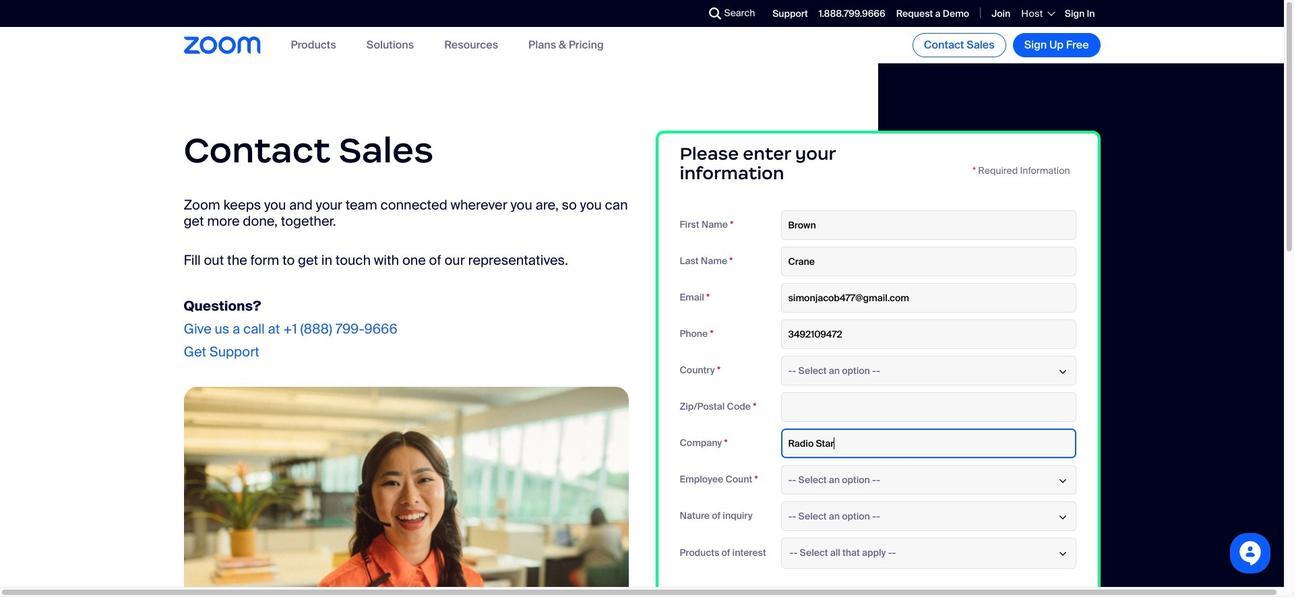 Task type: locate. For each thing, give the bounding box(es) containing it.
None text field
[[781, 246, 1076, 276], [781, 319, 1076, 349], [781, 392, 1076, 422], [781, 246, 1076, 276], [781, 319, 1076, 349], [781, 392, 1076, 422]]

None search field
[[660, 3, 712, 24]]

customer support agent image
[[184, 387, 629, 597]]

None text field
[[781, 210, 1076, 240], [781, 429, 1076, 458], [781, 210, 1076, 240], [781, 429, 1076, 458]]



Task type: vqa. For each thing, say whether or not it's contained in the screenshot.
Search IMAGE
yes



Task type: describe. For each thing, give the bounding box(es) containing it.
search image
[[709, 7, 721, 20]]

email@yourcompany.com text field
[[781, 283, 1076, 313]]

zoom logo image
[[184, 37, 261, 54]]

search image
[[709, 7, 721, 20]]



